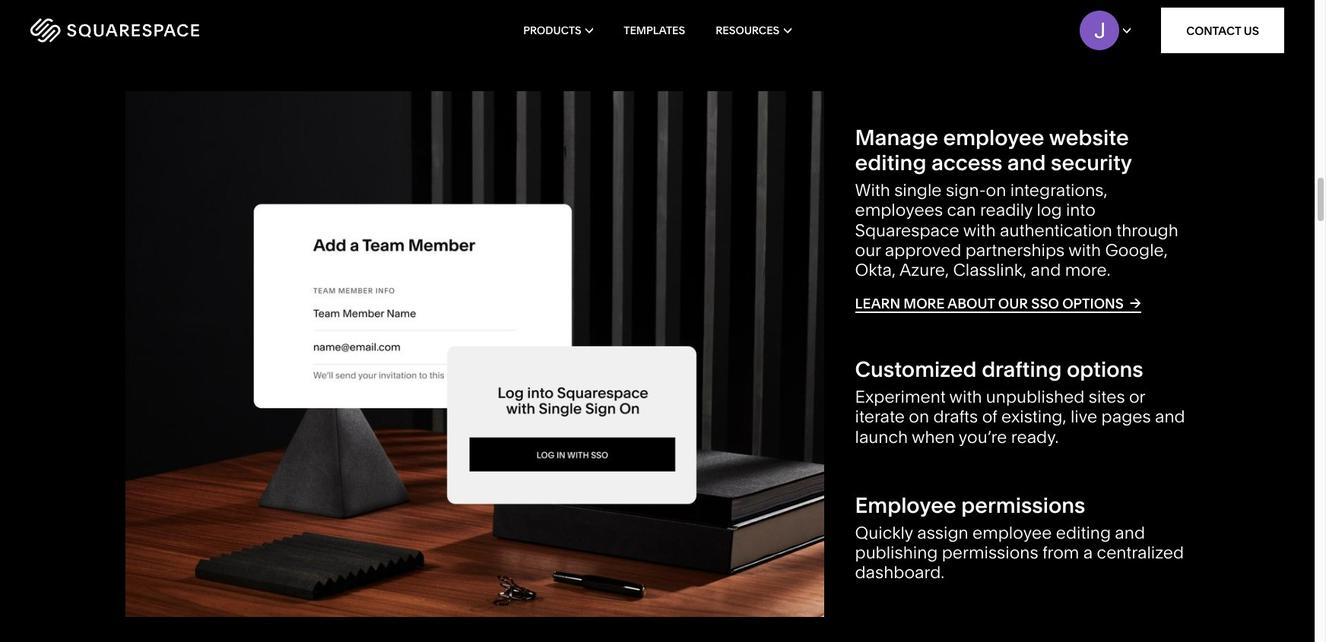 Task type: vqa. For each thing, say whether or not it's contained in the screenshot.
OPTIONS
yes



Task type: describe. For each thing, give the bounding box(es) containing it.
sign-
[[946, 180, 986, 201]]

editing inside employee permissions quickly assign employee editing and publishing permissions from a centralized dashboard.
[[1056, 523, 1111, 544]]

manage employee website editing access and security with single sign-on integrations, employees can readily log into squarespace with authentication through our approved partnerships with google, okta, azure, classlink, and more.
[[855, 124, 1179, 281]]

log
[[1037, 200, 1062, 221]]

unpublished
[[986, 387, 1085, 408]]

you're
[[959, 427, 1007, 448]]

existing,
[[1002, 407, 1067, 428]]

pages
[[1102, 407, 1151, 428]]

options inside learn more about our sso options →
[[1063, 295, 1124, 312]]

through
[[1117, 220, 1179, 241]]

contact us
[[1187, 23, 1260, 38]]

employee inside employee permissions quickly assign employee editing and publishing permissions from a centralized dashboard.
[[973, 523, 1052, 544]]

→
[[1130, 294, 1141, 312]]

experiment
[[855, 387, 946, 408]]

integrations,
[[1011, 180, 1108, 201]]

templates
[[624, 24, 685, 37]]

products
[[524, 24, 582, 37]]

live
[[1071, 407, 1098, 428]]

and inside customized drafting options experiment with unpublished sites or iterate on drafts of existing, live pages and launch when you're ready.
[[1155, 407, 1186, 428]]

iterate
[[855, 407, 905, 428]]

resources button
[[716, 0, 792, 61]]

manage
[[855, 124, 939, 150]]

with inside customized drafting options experiment with unpublished sites or iterate on drafts of existing, live pages and launch when you're ready.
[[950, 387, 982, 408]]

single
[[895, 180, 942, 201]]

access
[[932, 150, 1003, 176]]

learn
[[855, 295, 901, 312]]

authentication
[[1000, 220, 1113, 241]]

a
[[1084, 543, 1093, 564]]

resources
[[716, 24, 780, 37]]

dashboard.
[[855, 563, 945, 584]]

more.
[[1065, 260, 1111, 281]]

employee permissions quickly assign employee editing and publishing permissions from a centralized dashboard.
[[855, 493, 1184, 584]]

partnerships
[[966, 240, 1065, 261]]

with up classlink,
[[964, 220, 996, 241]]

from
[[1043, 543, 1080, 564]]

security
[[1051, 150, 1133, 176]]

customized drafting options experiment with unpublished sites or iterate on drafts of existing, live pages and launch when you're ready.
[[855, 357, 1186, 448]]

0 vertical spatial permissions
[[962, 493, 1086, 519]]

our inside manage employee website editing access and security with single sign-on integrations, employees can readily log into squarespace with authentication through our approved partnerships with google, okta, azure, classlink, and more.
[[855, 240, 881, 261]]

classlink,
[[954, 260, 1027, 281]]

employee inside manage employee website editing access and security with single sign-on integrations, employees can readily log into squarespace with authentication through our approved partnerships with google, okta, azure, classlink, and more.
[[944, 124, 1045, 150]]

google,
[[1106, 240, 1168, 261]]

centralized
[[1097, 543, 1184, 564]]

into
[[1066, 200, 1096, 221]]



Task type: locate. For each thing, give the bounding box(es) containing it.
and right or
[[1155, 407, 1186, 428]]

drafts
[[934, 407, 978, 428]]

employees
[[855, 200, 943, 221]]

and inside employee permissions quickly assign employee editing and publishing permissions from a centralized dashboard.
[[1115, 523, 1146, 544]]

editing
[[855, 150, 927, 176], [1056, 523, 1111, 544]]

ready.
[[1012, 427, 1059, 448]]

with
[[855, 180, 891, 201]]

and
[[1008, 150, 1046, 176], [1031, 260, 1061, 281], [1155, 407, 1186, 428], [1115, 523, 1146, 544]]

1 vertical spatial on
[[909, 407, 930, 428]]

us
[[1244, 23, 1260, 38]]

our down employees
[[855, 240, 881, 261]]

with down into
[[1069, 240, 1102, 261]]

okta,
[[855, 260, 896, 281]]

employee right assign
[[973, 523, 1052, 544]]

1 vertical spatial our
[[999, 295, 1029, 312]]

more
[[904, 295, 945, 312]]

0 vertical spatial editing
[[855, 150, 927, 176]]

0 horizontal spatial on
[[909, 407, 930, 428]]

employee
[[944, 124, 1045, 150], [973, 523, 1052, 544]]

options inside customized drafting options experiment with unpublished sites or iterate on drafts of existing, live pages and launch when you're ready.
[[1067, 357, 1144, 383]]

azure,
[[900, 260, 949, 281]]

permissions
[[962, 493, 1086, 519], [942, 543, 1039, 564]]

our inside learn more about our sso options →
[[999, 295, 1029, 312]]

publishing
[[855, 543, 938, 564]]

contact
[[1187, 23, 1242, 38]]

quickly
[[855, 523, 914, 544]]

permissions left from
[[942, 543, 1039, 564]]

0 horizontal spatial our
[[855, 240, 881, 261]]

products button
[[524, 0, 594, 61]]

about
[[948, 295, 995, 312]]

templates link
[[624, 0, 685, 61]]

editing inside manage employee website editing access and security with single sign-on integrations, employees can readily log into squarespace with authentication through our approved partnerships with google, okta, azure, classlink, and more.
[[855, 150, 927, 176]]

1 horizontal spatial editing
[[1056, 523, 1111, 544]]

0 vertical spatial on
[[986, 180, 1007, 201]]

launch
[[855, 427, 908, 448]]

on inside manage employee website editing access and security with single sign-on integrations, employees can readily log into squarespace with authentication through our approved partnerships with google, okta, azure, classlink, and more.
[[986, 180, 1007, 201]]

website
[[1050, 124, 1129, 150]]

0 vertical spatial our
[[855, 240, 881, 261]]

with
[[964, 220, 996, 241], [1069, 240, 1102, 261], [950, 387, 982, 408]]

can
[[947, 200, 976, 221]]

squarespace
[[855, 220, 960, 241]]

on inside customized drafting options experiment with unpublished sites or iterate on drafts of existing, live pages and launch when you're ready.
[[909, 407, 930, 428]]

1 vertical spatial employee
[[973, 523, 1052, 544]]

approved
[[885, 240, 962, 261]]

1 vertical spatial options
[[1067, 357, 1144, 383]]

and up sso
[[1031, 260, 1061, 281]]

options up sites
[[1067, 357, 1144, 383]]

and up integrations,
[[1008, 150, 1046, 176]]

on
[[986, 180, 1007, 201], [909, 407, 930, 428]]

0 horizontal spatial editing
[[855, 150, 927, 176]]

0 vertical spatial employee
[[944, 124, 1045, 150]]

assign
[[918, 523, 969, 544]]

our
[[855, 240, 881, 261], [999, 295, 1029, 312]]

contact us link
[[1162, 8, 1285, 53]]

or
[[1130, 387, 1146, 408]]

learn more about our sso options →
[[855, 294, 1141, 312]]

1 horizontal spatial our
[[999, 295, 1029, 312]]

readily
[[980, 200, 1033, 221]]

of
[[983, 407, 998, 428]]

customized
[[855, 357, 977, 383]]

permissions up from
[[962, 493, 1086, 519]]

1 vertical spatial permissions
[[942, 543, 1039, 564]]

squarespace logo link
[[30, 18, 281, 43]]

1 horizontal spatial on
[[986, 180, 1007, 201]]

employee up sign-
[[944, 124, 1045, 150]]

squarespace logo image
[[30, 18, 199, 43]]

drafting
[[982, 357, 1062, 383]]

options down more.
[[1063, 295, 1124, 312]]

employee
[[855, 493, 957, 519]]

on right can
[[986, 180, 1007, 201]]

when
[[912, 427, 955, 448]]

with left "of"
[[950, 387, 982, 408]]

and right the a
[[1115, 523, 1146, 544]]

sites
[[1089, 387, 1125, 408]]

sso
[[1032, 295, 1060, 312]]

0 vertical spatial options
[[1063, 295, 1124, 312]]

options
[[1063, 295, 1124, 312], [1067, 357, 1144, 383]]

on left drafts on the bottom of the page
[[909, 407, 930, 428]]

1 vertical spatial editing
[[1056, 523, 1111, 544]]

our left sso
[[999, 295, 1029, 312]]



